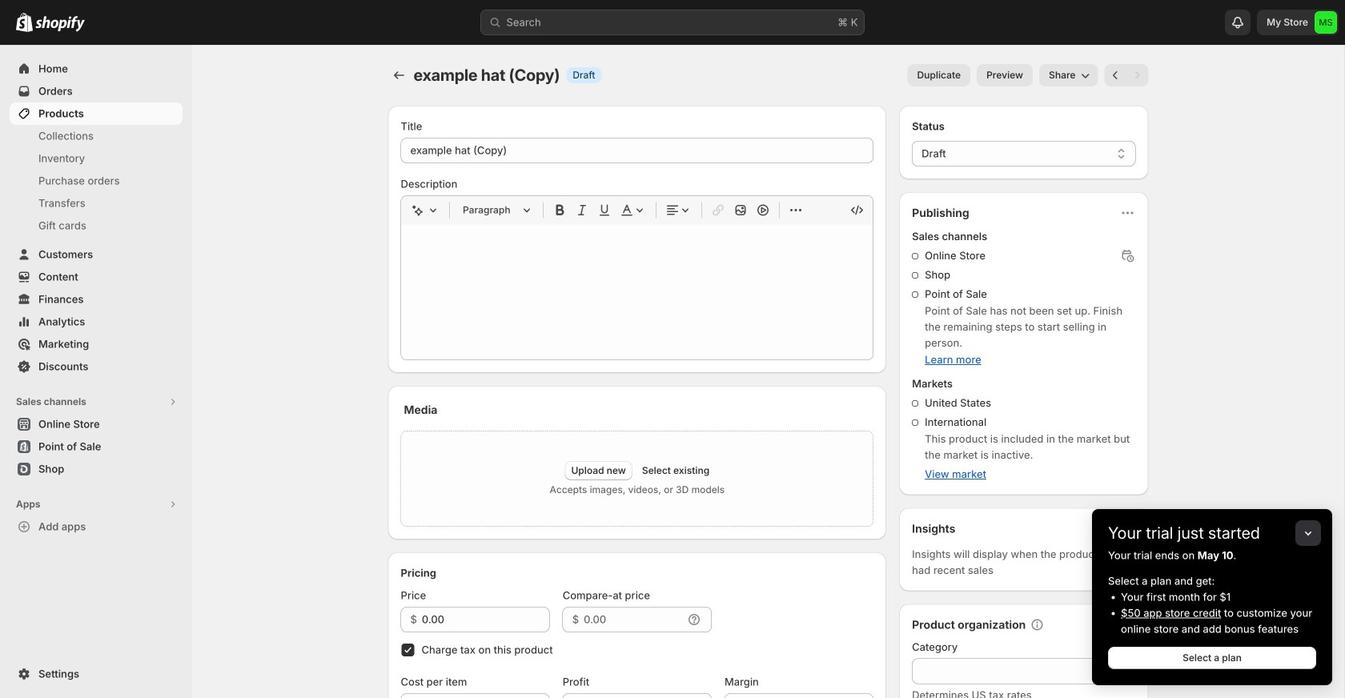 Task type: locate. For each thing, give the bounding box(es) containing it.
None text field
[[912, 659, 1136, 684]]

shopify image
[[16, 13, 33, 32]]

Short sleeve t-shirt text field
[[401, 138, 874, 163]]

next image
[[1130, 67, 1146, 83]]

None text field
[[563, 694, 712, 698], [725, 694, 874, 698], [563, 694, 712, 698], [725, 694, 874, 698]]



Task type: vqa. For each thing, say whether or not it's contained in the screenshot.
Point of Sale link
no



Task type: describe. For each thing, give the bounding box(es) containing it.
shopify image
[[35, 16, 85, 32]]

0.00 text field
[[422, 694, 521, 698]]

  text field
[[584, 607, 683, 633]]

  text field
[[422, 607, 550, 633]]

my store image
[[1315, 11, 1337, 34]]



